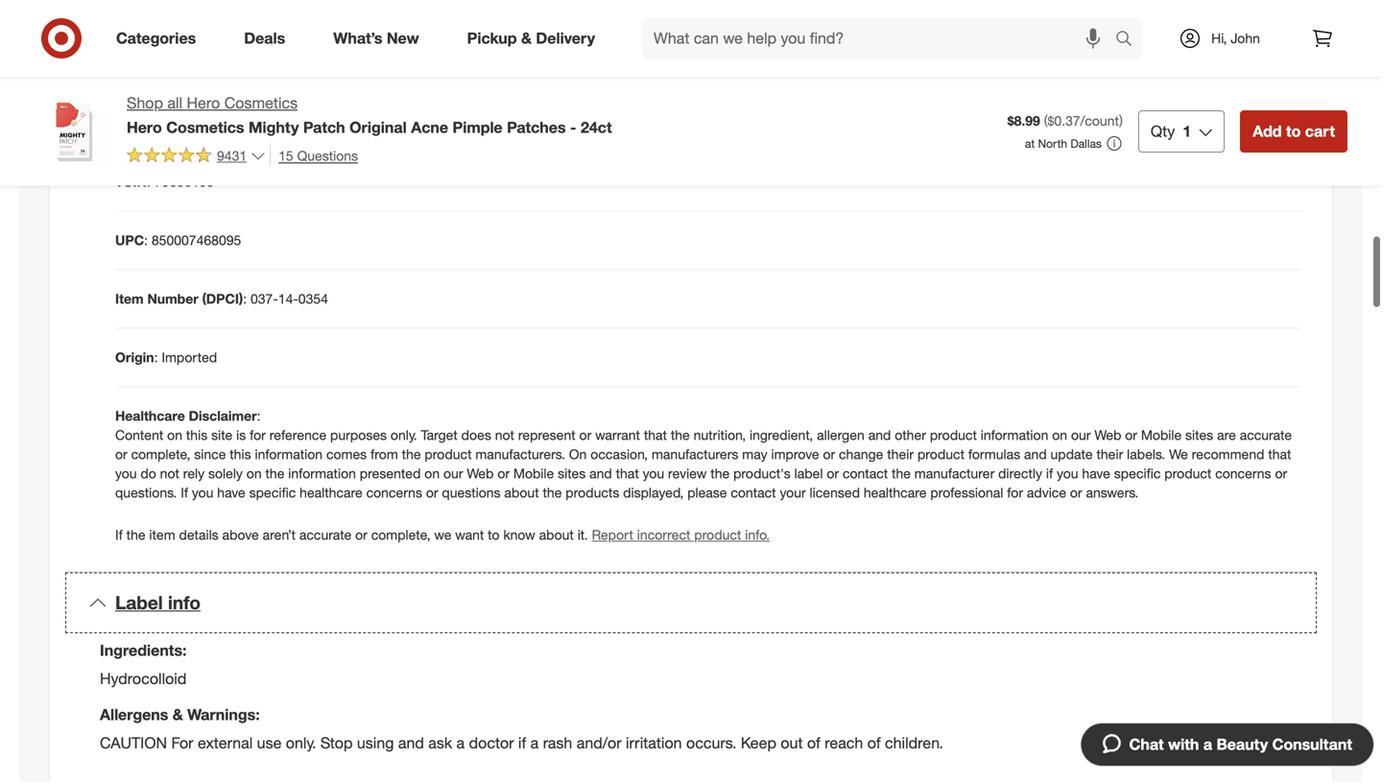 Task type: vqa. For each thing, say whether or not it's contained in the screenshot.
left their
yes



Task type: locate. For each thing, give the bounding box(es) containing it.
1 vertical spatial accurate
[[299, 526, 352, 543]]

please
[[688, 484, 727, 501]]

our up update
[[1072, 427, 1091, 443]]

1 horizontal spatial accurate
[[1240, 427, 1293, 443]]

1 horizontal spatial only.
[[391, 427, 417, 443]]

beauty
[[1217, 736, 1269, 754]]

from
[[371, 446, 398, 463]]

1 vertical spatial if
[[518, 734, 526, 753]]

0 horizontal spatial this
[[186, 427, 208, 443]]

1 vertical spatial about
[[539, 526, 574, 543]]

0 horizontal spatial not
[[160, 465, 179, 482]]

0 vertical spatial hero
[[187, 94, 220, 112]]

for down directly
[[1008, 484, 1024, 501]]

a right with
[[1204, 736, 1213, 754]]

15 questions link
[[270, 145, 358, 167]]

about left it.
[[539, 526, 574, 543]]

search button
[[1107, 17, 1153, 63]]

0 vertical spatial this
[[186, 427, 208, 443]]

acne
[[411, 118, 449, 137]]

that down occasion, on the bottom left of page
[[616, 465, 639, 482]]

our up questions
[[444, 465, 463, 482]]

their down other
[[887, 446, 914, 463]]

allergens
[[100, 706, 168, 725]]

concerns down presented
[[366, 484, 422, 501]]

origin : imported
[[115, 349, 217, 366]]

0 horizontal spatial that
[[616, 465, 639, 482]]

you up displayed,
[[643, 465, 665, 482]]

to right want
[[488, 526, 500, 543]]

0 horizontal spatial hero
[[127, 118, 162, 137]]

our
[[1072, 427, 1091, 443], [444, 465, 463, 482]]

the down other
[[892, 465, 911, 482]]

1 horizontal spatial a
[[531, 734, 539, 753]]

mobile up labels.
[[1142, 427, 1182, 443]]

label info
[[115, 592, 201, 614]]

that right recommend
[[1269, 446, 1292, 463]]

1 horizontal spatial that
[[644, 427, 667, 443]]

(
[[1044, 112, 1048, 129]]

on up update
[[1053, 427, 1068, 443]]

1 horizontal spatial to
[[1287, 122, 1301, 141]]

the left products
[[543, 484, 562, 501]]

rely
[[183, 465, 205, 482]]

their
[[887, 446, 914, 463], [1097, 446, 1124, 463]]

1 vertical spatial cosmetics
[[166, 118, 244, 137]]

children.
[[885, 734, 944, 753]]

0 vertical spatial contact
[[843, 465, 888, 482]]

hero
[[187, 94, 220, 112], [127, 118, 162, 137]]

2 of from the left
[[868, 734, 881, 753]]

if down rely
[[181, 484, 188, 501]]

origin
[[115, 349, 154, 366]]

1 horizontal spatial healthcare
[[864, 484, 927, 501]]

comes
[[326, 446, 367, 463]]

add to cart
[[1253, 122, 1336, 141]]

their left labels.
[[1097, 446, 1124, 463]]

dallas
[[1071, 136, 1102, 151]]

mobile down manufacturers.
[[514, 465, 554, 482]]

if inside healthcare disclaimer : content on this site is for reference purposes only.  target does not represent or warrant that the nutrition, ingredient, allergen and other product information on our web or mobile sites are accurate or complete, since this information comes from the product manufacturers.  on occasion, manufacturers may improve or change their product formulas and update their labels.  we recommend that you do not rely solely on the information presented on our web or mobile sites and that you review the product's label or contact the manufacturer directly if you have specific product concerns or questions.  if you have specific healthcare concerns or questions about the products displayed, please contact your licensed healthcare professional for advice or answers.
[[1046, 465, 1053, 482]]

the down reference
[[266, 465, 285, 482]]

1 horizontal spatial concerns
[[1216, 465, 1272, 482]]

what's
[[333, 29, 383, 48]]

1 vertical spatial that
[[1269, 446, 1292, 463]]

0 vertical spatial to
[[1287, 122, 1301, 141]]

0 vertical spatial concerns
[[1216, 465, 1272, 482]]

not up manufacturers.
[[495, 427, 515, 443]]

all
[[167, 94, 182, 112]]

hero down the shop
[[127, 118, 162, 137]]

details
[[179, 526, 219, 543]]

information down reference
[[255, 446, 323, 463]]

about down manufacturers.
[[505, 484, 539, 501]]

for right is
[[250, 427, 266, 443]]

ingredients:
[[100, 642, 187, 660]]

0 horizontal spatial if
[[518, 734, 526, 753]]

: for 79656155
[[147, 173, 151, 190]]

web up answers.
[[1095, 427, 1122, 443]]

1 horizontal spatial if
[[181, 484, 188, 501]]

0 vertical spatial if
[[1046, 465, 1053, 482]]

complete, inside healthcare disclaimer : content on this site is for reference purposes only.  target does not represent or warrant that the nutrition, ingredient, allergen and other product information on our web or mobile sites are accurate or complete, since this information comes from the product manufacturers.  on occasion, manufacturers may improve or change their product formulas and update their labels.  we recommend that you do not rely solely on the information presented on our web or mobile sites and that you review the product's label or contact the manufacturer directly if you have specific product concerns or questions.  if you have specific healthcare concerns or questions about the products displayed, please contact your licensed healthcare professional for advice or answers.
[[131, 446, 190, 463]]

0 vertical spatial about
[[505, 484, 539, 501]]

0 vertical spatial accurate
[[1240, 427, 1293, 443]]

have down 'solely'
[[217, 484, 246, 501]]

accurate
[[1240, 427, 1293, 443], [299, 526, 352, 543]]

1 horizontal spatial complete,
[[371, 526, 431, 543]]

cart
[[1306, 122, 1336, 141]]

0 horizontal spatial specific
[[249, 484, 296, 501]]

& right pickup
[[521, 29, 532, 48]]

displayed,
[[623, 484, 684, 501]]

you
[[115, 465, 137, 482], [643, 465, 665, 482], [1057, 465, 1079, 482], [192, 484, 214, 501]]

0 vertical spatial &
[[521, 29, 532, 48]]

on right 'solely'
[[247, 465, 262, 482]]

hero right all
[[187, 94, 220, 112]]

1 vertical spatial this
[[230, 446, 251, 463]]

content
[[115, 427, 164, 443]]

2 their from the left
[[1097, 446, 1124, 463]]

0 horizontal spatial for
[[250, 427, 266, 443]]

0 vertical spatial information
[[981, 427, 1049, 443]]

questions.
[[115, 484, 177, 501]]

contact down change
[[843, 465, 888, 482]]

of right reach
[[868, 734, 881, 753]]

0 vertical spatial only.
[[391, 427, 417, 443]]

1 vertical spatial our
[[444, 465, 463, 482]]

1 vertical spatial have
[[217, 484, 246, 501]]

24ct
[[581, 118, 612, 137]]

caution
[[100, 734, 167, 753]]

0 vertical spatial mobile
[[1142, 427, 1182, 443]]

& for warnings:
[[173, 706, 183, 725]]

report incorrect product info. button
[[592, 526, 770, 545]]

79656155
[[154, 173, 214, 190]]

1 horizontal spatial if
[[1046, 465, 1053, 482]]

label info button
[[65, 573, 1317, 634]]

1 vertical spatial specific
[[249, 484, 296, 501]]

patches
[[507, 118, 566, 137]]

sites left are
[[1186, 427, 1214, 443]]

if left the item at the bottom left of the page
[[115, 526, 123, 543]]

1 vertical spatial hero
[[127, 118, 162, 137]]

product's
[[734, 465, 791, 482]]

with
[[1169, 736, 1200, 754]]

manufacturers
[[652, 446, 739, 463]]

1 horizontal spatial their
[[1097, 446, 1124, 463]]

item
[[149, 526, 175, 543]]

1 horizontal spatial specific
[[1115, 465, 1161, 482]]

information up the formulas
[[981, 427, 1049, 443]]

occasion,
[[591, 446, 648, 463]]

and up change
[[869, 427, 891, 443]]

accurate right aren't
[[299, 526, 352, 543]]

type:
[[247, 115, 281, 131]]

0 horizontal spatial concerns
[[366, 484, 422, 501]]

0 horizontal spatial of
[[807, 734, 821, 753]]

that right warrant
[[644, 427, 667, 443]]

0 horizontal spatial their
[[887, 446, 914, 463]]

it.
[[578, 526, 588, 543]]

allergens & warnings: caution for external use only. stop using and ask a doctor if a rash and/or irritation occurs. keep out of reach of children.
[[100, 706, 944, 753]]

0 vertical spatial complete,
[[131, 446, 190, 463]]

& up the for
[[173, 706, 183, 725]]

1 horizontal spatial of
[[868, 734, 881, 753]]

sites down the on on the bottom left of the page
[[558, 465, 586, 482]]

9431 link
[[127, 145, 266, 168]]

0 horizontal spatial have
[[217, 484, 246, 501]]

0 horizontal spatial sites
[[558, 465, 586, 482]]

presented
[[360, 465, 421, 482]]

0 horizontal spatial a
[[457, 734, 465, 753]]

if up the advice on the right bottom
[[1046, 465, 1053, 482]]

0 vertical spatial for
[[250, 427, 266, 443]]

this down is
[[230, 446, 251, 463]]

this up since
[[186, 427, 208, 443]]

to inside button
[[1287, 122, 1301, 141]]

complete, left we
[[371, 526, 431, 543]]

1 vertical spatial concerns
[[366, 484, 422, 501]]

& inside allergens & warnings: caution for external use only. stop using and ask a doctor if a rash and/or irritation occurs. keep out of reach of children.
[[173, 706, 183, 725]]

: inside healthcare disclaimer : content on this site is for reference purposes only.  target does not represent or warrant that the nutrition, ingredient, allergen and other product information on our web or mobile sites are accurate or complete, since this information comes from the product manufacturers.  on occasion, manufacturers may improve or change their product formulas and update their labels.  we recommend that you do not rely solely on the information presented on our web or mobile sites and that you review the product's label or contact the manufacturer directly if you have specific product concerns or questions.  if you have specific healthcare concerns or questions about the products displayed, please contact your licensed healthcare professional for advice or answers.
[[257, 407, 261, 424]]

qty
[[1151, 122, 1176, 141]]

0 vertical spatial specific
[[1115, 465, 1161, 482]]

0 horizontal spatial only.
[[286, 734, 316, 753]]

have up answers.
[[1083, 465, 1111, 482]]

0 vertical spatial have
[[1083, 465, 1111, 482]]

a left rash
[[531, 734, 539, 753]]

What can we help you find? suggestions appear below search field
[[642, 17, 1121, 60]]

information down the comes
[[288, 465, 356, 482]]

1
[[1183, 122, 1192, 141]]

not right do
[[160, 465, 179, 482]]

cosmetics up 9431 link
[[166, 118, 244, 137]]

web up questions
[[467, 465, 494, 482]]

mobile
[[1142, 427, 1182, 443], [514, 465, 554, 482]]

0 horizontal spatial to
[[488, 526, 500, 543]]

contact down product's
[[731, 484, 776, 501]]

allergen
[[817, 427, 865, 443]]

cosmetics up type:
[[224, 94, 298, 112]]

1 horizontal spatial have
[[1083, 465, 1111, 482]]

have
[[1083, 465, 1111, 482], [217, 484, 246, 501]]

and left ask
[[398, 734, 424, 753]]

qty 1
[[1151, 122, 1192, 141]]

if the item details above aren't accurate or complete, we want to know about it. report incorrect product info.
[[115, 526, 770, 543]]

1 vertical spatial sites
[[558, 465, 586, 482]]

1 vertical spatial only.
[[286, 734, 316, 753]]

concerns down recommend
[[1216, 465, 1272, 482]]

use
[[257, 734, 282, 753]]

you left do
[[115, 465, 137, 482]]

1 horizontal spatial &
[[521, 29, 532, 48]]

on
[[569, 446, 587, 463]]

specific
[[1115, 465, 1161, 482], [249, 484, 296, 501]]

of right out
[[807, 734, 821, 753]]

hi,
[[1212, 30, 1228, 47]]

0 horizontal spatial complete,
[[131, 446, 190, 463]]

0 vertical spatial web
[[1095, 427, 1122, 443]]

accurate right are
[[1240, 427, 1293, 443]]

healthcare
[[115, 407, 185, 424]]

if right doctor
[[518, 734, 526, 753]]

product
[[930, 427, 977, 443], [425, 446, 472, 463], [918, 446, 965, 463], [1165, 465, 1212, 482], [695, 526, 742, 543]]

1 vertical spatial if
[[115, 526, 123, 543]]

2 horizontal spatial that
[[1269, 446, 1292, 463]]

0 horizontal spatial &
[[173, 706, 183, 725]]

850007468095
[[152, 232, 241, 249]]

only. up from
[[391, 427, 417, 443]]

1 vertical spatial mobile
[[514, 465, 554, 482]]

0 horizontal spatial mobile
[[514, 465, 554, 482]]

2 healthcare from the left
[[864, 484, 927, 501]]

complete, up do
[[131, 446, 190, 463]]

healthcare
[[300, 484, 363, 501], [864, 484, 927, 501]]

pickup
[[467, 29, 517, 48]]

a
[[457, 734, 465, 753], [531, 734, 539, 753], [1204, 736, 1213, 754]]

2 vertical spatial that
[[616, 465, 639, 482]]

0 horizontal spatial healthcare
[[300, 484, 363, 501]]

2 horizontal spatial a
[[1204, 736, 1213, 754]]

advice
[[1027, 484, 1067, 501]]

0 horizontal spatial contact
[[731, 484, 776, 501]]

1 horizontal spatial not
[[495, 427, 515, 443]]

specific up aren't
[[249, 484, 296, 501]]

0 horizontal spatial web
[[467, 465, 494, 482]]

1 vertical spatial &
[[173, 706, 183, 725]]

solely
[[208, 465, 243, 482]]

john
[[1231, 30, 1261, 47]]

1 vertical spatial contact
[[731, 484, 776, 501]]

to right add
[[1287, 122, 1301, 141]]

0 horizontal spatial accurate
[[299, 526, 352, 543]]

2 vertical spatial information
[[288, 465, 356, 482]]

about
[[505, 484, 539, 501], [539, 526, 574, 543]]

chat with a beauty consultant button
[[1081, 723, 1375, 767]]

1 horizontal spatial contact
[[843, 465, 888, 482]]

on
[[167, 427, 182, 443], [1053, 427, 1068, 443], [247, 465, 262, 482], [425, 465, 440, 482]]

1 horizontal spatial our
[[1072, 427, 1091, 443]]

0 vertical spatial that
[[644, 427, 667, 443]]

want
[[455, 526, 484, 543]]

a right ask
[[457, 734, 465, 753]]

ask
[[429, 734, 452, 753]]

15 questions
[[279, 147, 358, 164]]

1 vertical spatial web
[[467, 465, 494, 482]]

add to cart button
[[1241, 110, 1348, 153]]

1 horizontal spatial sites
[[1186, 427, 1214, 443]]

if
[[181, 484, 188, 501], [115, 526, 123, 543]]

specific down labels.
[[1115, 465, 1161, 482]]

new
[[387, 29, 419, 48]]

healthcare down change
[[864, 484, 927, 501]]

categories link
[[100, 17, 220, 60]]

1 horizontal spatial for
[[1008, 484, 1024, 501]]

if inside healthcare disclaimer : content on this site is for reference purposes only.  target does not represent or warrant that the nutrition, ingredient, allergen and other product information on our web or mobile sites are accurate or complete, since this information comes from the product manufacturers.  on occasion, manufacturers may improve or change their product formulas and update their labels.  we recommend that you do not rely solely on the information presented on our web or mobile sites and that you review the product's label or contact the manufacturer directly if you have specific product concerns or questions.  if you have specific healthcare concerns or questions about the products displayed, please contact your licensed healthcare professional for advice or answers.
[[181, 484, 188, 501]]

only. right the use
[[286, 734, 316, 753]]

disclaimer
[[189, 407, 257, 424]]

0 vertical spatial if
[[181, 484, 188, 501]]

healthcare down the comes
[[300, 484, 363, 501]]



Task type: describe. For each thing, give the bounding box(es) containing it.
)
[[1120, 112, 1123, 129]]

deals link
[[228, 17, 309, 60]]

reference
[[270, 427, 327, 443]]

irritation
[[626, 734, 682, 753]]

what's new
[[333, 29, 419, 48]]

for
[[171, 734, 193, 753]]

only. inside allergens & warnings: caution for external use only. stop using and ask a doctor if a rash and/or irritation occurs. keep out of reach of children.
[[286, 734, 316, 753]]

questions
[[442, 484, 501, 501]]

at
[[1025, 136, 1035, 151]]

since
[[194, 446, 226, 463]]

above
[[222, 526, 259, 543]]

about inside healthcare disclaimer : content on this site is for reference purposes only.  target does not represent or warrant that the nutrition, ingredient, allergen and other product information on our web or mobile sites are accurate or complete, since this information comes from the product manufacturers.  on occasion, manufacturers may improve or change their product formulas and update their labels.  we recommend that you do not rely solely on the information presented on our web or mobile sites and that you review the product's label or contact the manufacturer directly if you have specific product concerns or questions.  if you have specific healthcare concerns or questions about the products displayed, please contact your licensed healthcare professional for advice or answers.
[[505, 484, 539, 501]]

0 horizontal spatial our
[[444, 465, 463, 482]]

1 vertical spatial information
[[255, 446, 323, 463]]

1 vertical spatial to
[[488, 526, 500, 543]]

other
[[895, 427, 927, 443]]

on down healthcare
[[167, 427, 182, 443]]

incorrect
[[637, 526, 691, 543]]

licensed
[[810, 484, 860, 501]]

0354
[[298, 290, 328, 307]]

only. inside healthcare disclaimer : content on this site is for reference purposes only.  target does not represent or warrant that the nutrition, ingredient, allergen and other product information on our web or mobile sites are accurate or complete, since this information comes from the product manufacturers.  on occasion, manufacturers may improve or change their product formulas and update their labels.  we recommend that you do not rely solely on the information presented on our web or mobile sites and that you review the product's label or contact the manufacturer directly if you have specific product concerns or questions.  if you have specific healthcare concerns or questions about the products displayed, please contact your licensed healthcare professional for advice or answers.
[[391, 427, 417, 443]]

: for 850007468095
[[144, 232, 148, 249]]

the up manufacturers
[[671, 427, 690, 443]]

keep
[[741, 734, 777, 753]]

reach
[[825, 734, 864, 753]]

label
[[115, 592, 163, 614]]

$0.37
[[1048, 112, 1081, 129]]

the right from
[[402, 446, 421, 463]]

recommended skin type: combination, oily, acne-prone
[[115, 115, 468, 131]]

number
[[147, 290, 198, 307]]

upc : 850007468095
[[115, 232, 241, 249]]

is
[[236, 427, 246, 443]]

chat with a beauty consultant
[[1130, 736, 1353, 754]]

recommended
[[115, 115, 212, 131]]

answers.
[[1086, 484, 1139, 501]]

mighty
[[249, 118, 299, 137]]

rash
[[543, 734, 573, 753]]

item number (dpci) : 037-14-0354
[[115, 290, 328, 307]]

1 horizontal spatial mobile
[[1142, 427, 1182, 443]]

a inside chat with a beauty consultant button
[[1204, 736, 1213, 754]]

ingredients: hydrocolloid
[[100, 642, 187, 689]]

acne-
[[397, 115, 433, 131]]

patch
[[303, 118, 345, 137]]

warnings:
[[187, 706, 260, 725]]

oily,
[[368, 115, 393, 131]]

skin
[[216, 115, 244, 131]]

deals
[[244, 29, 285, 48]]

we
[[434, 526, 452, 543]]

1 vertical spatial for
[[1008, 484, 1024, 501]]

your
[[780, 484, 806, 501]]

combination,
[[285, 115, 365, 131]]

warrant
[[595, 427, 640, 443]]

1 healthcare from the left
[[300, 484, 363, 501]]

image of hero cosmetics mighty patch original acne pimple patches - 24ct image
[[35, 92, 111, 169]]

accurate inside healthcare disclaimer : content on this site is for reference purposes only.  target does not represent or warrant that the nutrition, ingredient, allergen and other product information on our web or mobile sites are accurate or complete, since this information comes from the product manufacturers.  on occasion, manufacturers may improve or change their product formulas and update their labels.  we recommend that you do not rely solely on the information presented on our web or mobile sites and that you review the product's label or contact the manufacturer directly if you have specific product concerns or questions.  if you have specific healthcare concerns or questions about the products displayed, please contact your licensed healthcare professional for advice or answers.
[[1240, 427, 1293, 443]]

questions
[[297, 147, 358, 164]]

improve
[[772, 446, 820, 463]]

label
[[795, 465, 823, 482]]

1 horizontal spatial this
[[230, 446, 251, 463]]

change
[[839, 446, 884, 463]]

manufacturers.
[[476, 446, 566, 463]]

you down update
[[1057, 465, 1079, 482]]

1 horizontal spatial web
[[1095, 427, 1122, 443]]

037-
[[251, 290, 278, 307]]

aren't
[[263, 526, 296, 543]]

the left the item at the bottom left of the page
[[126, 526, 146, 543]]

1 vertical spatial not
[[160, 465, 179, 482]]

and up products
[[590, 465, 612, 482]]

review
[[668, 465, 707, 482]]

add
[[1253, 122, 1282, 141]]

upc
[[115, 232, 144, 249]]

the up please
[[711, 465, 730, 482]]

and/or
[[577, 734, 622, 753]]

1 vertical spatial complete,
[[371, 526, 431, 543]]

and inside allergens & warnings: caution for external use only. stop using and ask a doctor if a rash and/or irritation occurs. keep out of reach of children.
[[398, 734, 424, 753]]

what's new link
[[317, 17, 443, 60]]

ingredient,
[[750, 427, 814, 443]]

occurs.
[[687, 734, 737, 753]]

14-
[[278, 290, 298, 307]]

1 their from the left
[[887, 446, 914, 463]]

: for imported
[[154, 349, 158, 366]]

9431
[[217, 147, 247, 164]]

pimple
[[453, 118, 503, 137]]

prone
[[433, 115, 468, 131]]

nutrition,
[[694, 427, 746, 443]]

1 horizontal spatial hero
[[187, 94, 220, 112]]

update
[[1051, 446, 1093, 463]]

on down the "target" on the left of the page
[[425, 465, 440, 482]]

out
[[781, 734, 803, 753]]

you down rely
[[192, 484, 214, 501]]

0 vertical spatial sites
[[1186, 427, 1214, 443]]

0 vertical spatial our
[[1072, 427, 1091, 443]]

1 of from the left
[[807, 734, 821, 753]]

delivery
[[536, 29, 595, 48]]

products
[[566, 484, 620, 501]]

shop
[[127, 94, 163, 112]]

and up directly
[[1025, 446, 1047, 463]]

0 horizontal spatial if
[[115, 526, 123, 543]]

are
[[1218, 427, 1237, 443]]

tcin : 79656155
[[115, 173, 214, 190]]

report
[[592, 526, 634, 543]]

0 vertical spatial not
[[495, 427, 515, 443]]

at north dallas
[[1025, 136, 1102, 151]]

consultant
[[1273, 736, 1353, 754]]

labels.
[[1127, 446, 1166, 463]]

0 vertical spatial cosmetics
[[224, 94, 298, 112]]

we
[[1170, 446, 1189, 463]]

-
[[570, 118, 577, 137]]

external
[[198, 734, 253, 753]]

does
[[462, 427, 491, 443]]

& for delivery
[[521, 29, 532, 48]]

if inside allergens & warnings: caution for external use only. stop using and ask a doctor if a rash and/or irritation occurs. keep out of reach of children.
[[518, 734, 526, 753]]

north
[[1038, 136, 1068, 151]]

formulas
[[969, 446, 1021, 463]]

professional
[[931, 484, 1004, 501]]



